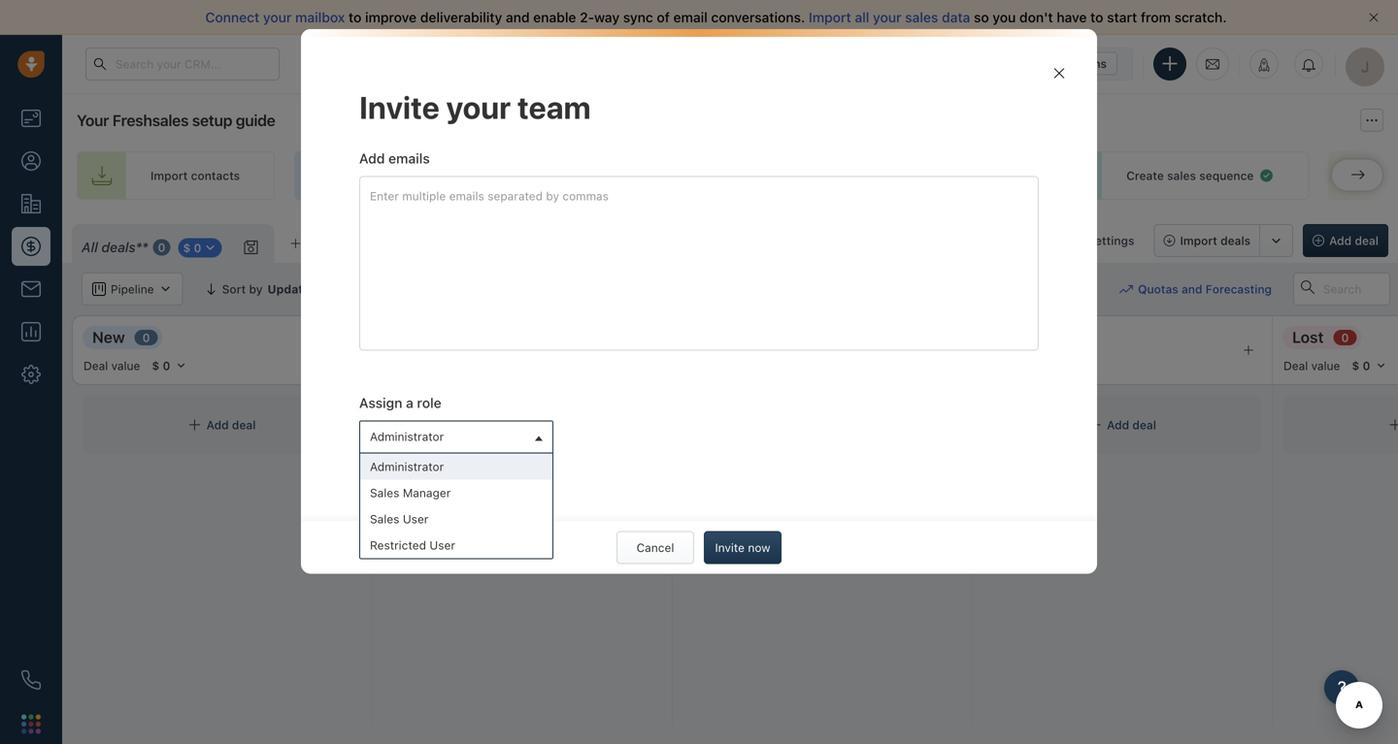 Task type: describe. For each thing, give the bounding box(es) containing it.
2-
[[580, 9, 594, 25]]

setup
[[192, 111, 232, 130]]

route leads to your team link
[[785, 152, 1034, 200]]

improve
[[365, 9, 417, 25]]

administrator option
[[360, 454, 553, 480]]

email
[[674, 9, 708, 25]]

0 for new
[[142, 331, 150, 345]]

all deals * * 0
[[82, 239, 166, 255]]

enable
[[533, 9, 576, 25]]

1 leads from the left
[[461, 169, 491, 183]]

add inside button
[[1330, 234, 1352, 248]]

import contacts
[[151, 169, 240, 183]]

route
[[858, 169, 891, 183]]

in
[[401, 169, 411, 183]]

your
[[77, 111, 109, 130]]

0 inside 'all deals * * 0'
[[158, 241, 166, 254]]

close image
[[1369, 13, 1379, 22]]

2 horizontal spatial team
[[970, 169, 999, 183]]

Search field
[[1294, 273, 1391, 306]]

connect
[[205, 9, 260, 25]]

import contacts link
[[77, 152, 275, 200]]

add deal inside add deal button
[[1330, 234, 1379, 248]]

so
[[974, 9, 989, 25]]

invite your team link
[[566, 152, 765, 200]]

contacts
[[191, 169, 240, 183]]

all
[[82, 239, 98, 255]]

explore plans link
[[1021, 52, 1118, 75]]

1 * from the left
[[136, 239, 142, 255]]

deal inside add deal button
[[1355, 234, 1379, 248]]

send email image
[[1206, 56, 1220, 72]]

2 * from the left
[[142, 239, 148, 255]]

user for restricted user
[[430, 539, 455, 553]]

more...
[[323, 237, 362, 251]]

lost
[[1293, 328, 1324, 347]]

forecasting
[[1206, 283, 1272, 296]]

cancel
[[637, 542, 674, 555]]

website
[[414, 169, 458, 183]]

bring
[[368, 169, 398, 183]]

have
[[1057, 9, 1087, 25]]

0 horizontal spatial team
[[518, 89, 591, 126]]

import deals group
[[1154, 224, 1294, 257]]

don't
[[1020, 9, 1053, 25]]

what's new image
[[1258, 58, 1271, 72]]

restricted user option
[[360, 533, 553, 559]]

1 horizontal spatial invite your team
[[640, 169, 730, 183]]

connect your mailbox to improve deliverability and enable 2-way sync of email conversations. import all your sales data so you don't have to start from scratch.
[[205, 9, 1227, 25]]

explore plans
[[1032, 57, 1107, 70]]

deliverability
[[420, 9, 502, 25]]

0 horizontal spatial sales
[[905, 9, 939, 25]]

quotas and forecasting link
[[1120, 273, 1292, 306]]

phone element
[[12, 661, 51, 700]]

add emails
[[359, 151, 430, 167]]

container_wx8msf4aqz5i3rn1 image inside bring in website leads link
[[496, 168, 512, 184]]

invite inside button
[[715, 542, 745, 555]]

0 for lost
[[1342, 331, 1350, 345]]

explore
[[1032, 57, 1074, 70]]

and inside "link"
[[1182, 283, 1203, 296]]



Task type: locate. For each thing, give the bounding box(es) containing it.
1 horizontal spatial deals
[[1221, 234, 1251, 248]]

2 horizontal spatial 0
[[1342, 331, 1350, 345]]

deals right all
[[101, 239, 136, 255]]

administrator down a on the bottom left of page
[[370, 430, 444, 444]]

role
[[417, 395, 442, 412]]

container_wx8msf4aqz5i3rn1 image
[[496, 168, 512, 184], [1120, 283, 1134, 296], [489, 419, 502, 432], [1389, 419, 1399, 432]]

add
[[359, 151, 385, 167], [1330, 234, 1352, 248], [206, 419, 229, 432], [507, 419, 529, 432], [1107, 419, 1130, 432]]

create
[[1127, 169, 1164, 183]]

sales right create on the top right of page
[[1167, 169, 1197, 183]]

0 horizontal spatial deals
[[101, 239, 136, 255]]

manager
[[403, 487, 451, 500]]

add deal button
[[1303, 224, 1389, 257]]

1 horizontal spatial 0
[[158, 241, 166, 254]]

user for sales user
[[403, 513, 429, 527]]

sales left data
[[905, 9, 939, 25]]

0 right lost
[[1342, 331, 1350, 345]]

1 horizontal spatial team
[[702, 169, 730, 183]]

sales
[[370, 487, 400, 500], [370, 513, 400, 527]]

way
[[594, 9, 620, 25]]

0 horizontal spatial and
[[506, 9, 530, 25]]

2 horizontal spatial invite
[[715, 542, 745, 555]]

0 horizontal spatial leads
[[461, 169, 491, 183]]

assign a role
[[359, 395, 442, 412]]

list box
[[360, 454, 553, 559]]

import deals button
[[1154, 224, 1261, 257]]

1 horizontal spatial leads
[[894, 169, 925, 183]]

bring in website leads
[[368, 169, 491, 183]]

13 more...
[[306, 237, 362, 251]]

to right route
[[928, 169, 939, 183]]

plans
[[1077, 57, 1107, 70]]

deals for import
[[1221, 234, 1251, 248]]

1 vertical spatial administrator
[[370, 461, 444, 474]]

0 right new
[[142, 331, 150, 345]]

quotas and forecasting
[[1138, 283, 1272, 296]]

conversations.
[[711, 9, 805, 25]]

scratch.
[[1175, 9, 1227, 25]]

leads
[[461, 169, 491, 183], [894, 169, 925, 183]]

deal
[[1355, 234, 1379, 248], [232, 419, 256, 432], [533, 419, 556, 432], [1133, 419, 1157, 432]]

sales manager
[[370, 487, 451, 500]]

0 vertical spatial sales
[[370, 487, 400, 500]]

1 administrator from the top
[[370, 430, 444, 444]]

2 vertical spatial invite
[[715, 542, 745, 555]]

list box containing administrator
[[360, 454, 553, 559]]

1 horizontal spatial sales
[[1167, 169, 1197, 183]]

invite now
[[715, 542, 771, 555]]

sales for sales user
[[370, 513, 400, 527]]

bring in website leads link
[[294, 152, 547, 200]]

13 more... button
[[279, 230, 373, 257]]

mailbox
[[295, 9, 345, 25]]

0 vertical spatial administrator
[[370, 430, 444, 444]]

administrator up 'sales manager'
[[370, 461, 444, 474]]

new
[[92, 328, 125, 347]]

to right mailbox
[[349, 9, 362, 25]]

connect your mailbox link
[[205, 9, 349, 25]]

phone image
[[21, 671, 41, 691]]

import deals
[[1180, 234, 1251, 248]]

freshworks switcher image
[[21, 715, 41, 735]]

administrator inside dropdown button
[[370, 430, 444, 444]]

0 horizontal spatial import
[[151, 169, 188, 183]]

freshsales
[[112, 111, 189, 130]]

0 horizontal spatial invite your team
[[359, 89, 591, 126]]

create sales sequence link
[[1053, 152, 1310, 200]]

import left contacts
[[151, 169, 188, 183]]

a
[[406, 395, 414, 412]]

administrator
[[370, 430, 444, 444], [370, 461, 444, 474]]

0 vertical spatial user
[[403, 513, 429, 527]]

0 right all
[[158, 241, 166, 254]]

emails
[[389, 151, 430, 167]]

leads right route
[[894, 169, 925, 183]]

1 vertical spatial sales
[[370, 513, 400, 527]]

cancel button
[[617, 532, 694, 565]]

2 administrator from the top
[[370, 461, 444, 474]]

1 vertical spatial import
[[151, 169, 188, 183]]

deals
[[1221, 234, 1251, 248], [101, 239, 136, 255]]

and left enable
[[506, 9, 530, 25]]

0 vertical spatial invite
[[359, 89, 440, 126]]

to left start on the right
[[1091, 9, 1104, 25]]

container_wx8msf4aqz5i3rn1 image inside create sales sequence link
[[1259, 168, 1275, 184]]

administrator inside option
[[370, 461, 444, 474]]

import for import contacts
[[151, 169, 188, 183]]

2 leads from the left
[[894, 169, 925, 183]]

container_wx8msf4aqz5i3rn1 image
[[1259, 168, 1275, 184], [358, 283, 371, 296], [188, 419, 202, 432], [1089, 419, 1102, 432]]

1 horizontal spatial user
[[430, 539, 455, 553]]

user up restricted user
[[403, 513, 429, 527]]

import inside "button"
[[1180, 234, 1218, 248]]

and right quotas
[[1182, 283, 1203, 296]]

invite
[[359, 89, 440, 126], [640, 169, 671, 183], [715, 542, 745, 555]]

guide
[[236, 111, 275, 130]]

import left all
[[809, 9, 852, 25]]

from
[[1141, 9, 1171, 25]]

settings button
[[1060, 224, 1145, 257]]

1 horizontal spatial invite
[[640, 169, 671, 183]]

invite now button
[[704, 532, 782, 565]]

1 horizontal spatial and
[[1182, 283, 1203, 296]]

your
[[263, 9, 292, 25], [873, 9, 902, 25], [446, 89, 511, 126], [674, 169, 699, 183], [942, 169, 967, 183]]

create sales sequence
[[1127, 169, 1254, 183]]

import for import deals
[[1180, 234, 1218, 248]]

administrator button
[[359, 421, 554, 454]]

add deal
[[1330, 234, 1379, 248], [206, 419, 256, 432], [507, 419, 556, 432], [1107, 419, 1157, 432]]

sales manager option
[[360, 480, 553, 507]]

assign
[[359, 395, 402, 412]]

import up quotas and forecasting
[[1180, 234, 1218, 248]]

0 horizontal spatial to
[[349, 9, 362, 25]]

invite your team
[[359, 89, 591, 126], [640, 169, 730, 183]]

1 vertical spatial sales
[[1167, 169, 1197, 183]]

0 vertical spatial and
[[506, 9, 530, 25]]

restricted
[[370, 539, 426, 553]]

1 vertical spatial invite
[[640, 169, 671, 183]]

1 vertical spatial user
[[430, 539, 455, 553]]

user
[[403, 513, 429, 527], [430, 539, 455, 553]]

deals up the forecasting
[[1221, 234, 1251, 248]]

data
[[942, 9, 971, 25]]

1 vertical spatial and
[[1182, 283, 1203, 296]]

deals for all
[[101, 239, 136, 255]]

sales user option
[[360, 507, 553, 533]]

1 vertical spatial invite your team
[[640, 169, 730, 183]]

deals inside "button"
[[1221, 234, 1251, 248]]

to
[[349, 9, 362, 25], [1091, 9, 1104, 25], [928, 169, 939, 183]]

of
[[657, 9, 670, 25]]

sales
[[905, 9, 939, 25], [1167, 169, 1197, 183]]

*
[[136, 239, 142, 255], [142, 239, 148, 255]]

0 vertical spatial invite your team
[[359, 89, 591, 126]]

and
[[506, 9, 530, 25], [1182, 283, 1203, 296]]

route leads to your team
[[858, 169, 999, 183]]

0 horizontal spatial invite
[[359, 89, 440, 126]]

2 horizontal spatial import
[[1180, 234, 1218, 248]]

2 sales from the top
[[370, 513, 400, 527]]

you
[[993, 9, 1016, 25]]

sales inside 'option'
[[370, 487, 400, 500]]

1 horizontal spatial import
[[809, 9, 852, 25]]

sales up sales user
[[370, 487, 400, 500]]

sync
[[623, 9, 653, 25]]

0 vertical spatial sales
[[905, 9, 939, 25]]

Search your CRM... text field
[[85, 48, 280, 81]]

sales up restricted
[[370, 513, 400, 527]]

start
[[1107, 9, 1138, 25]]

all
[[855, 9, 870, 25]]

1 horizontal spatial to
[[928, 169, 939, 183]]

0
[[158, 241, 166, 254], [142, 331, 150, 345], [1342, 331, 1350, 345]]

user down sales user option
[[430, 539, 455, 553]]

settings
[[1088, 234, 1135, 248]]

restricted user
[[370, 539, 455, 553]]

import
[[809, 9, 852, 25], [151, 169, 188, 183], [1180, 234, 1218, 248]]

sequence
[[1200, 169, 1254, 183]]

your freshsales setup guide
[[77, 111, 275, 130]]

0 horizontal spatial user
[[403, 513, 429, 527]]

sales user
[[370, 513, 429, 527]]

0 vertical spatial import
[[809, 9, 852, 25]]

1 sales from the top
[[370, 487, 400, 500]]

sales for sales manager
[[370, 487, 400, 500]]

sales inside option
[[370, 513, 400, 527]]

team
[[518, 89, 591, 126], [702, 169, 730, 183], [970, 169, 999, 183]]

leads right website
[[461, 169, 491, 183]]

quotas
[[1138, 283, 1179, 296]]

2 horizontal spatial to
[[1091, 9, 1104, 25]]

2 vertical spatial import
[[1180, 234, 1218, 248]]

import all your sales data link
[[809, 9, 974, 25]]

now
[[748, 542, 771, 555]]

container_wx8msf4aqz5i3rn1 image inside quotas and forecasting "link"
[[1120, 283, 1134, 296]]

0 horizontal spatial 0
[[142, 331, 150, 345]]

13
[[306, 237, 320, 251]]



Task type: vqa. For each thing, say whether or not it's contained in the screenshot.
Untitled
no



